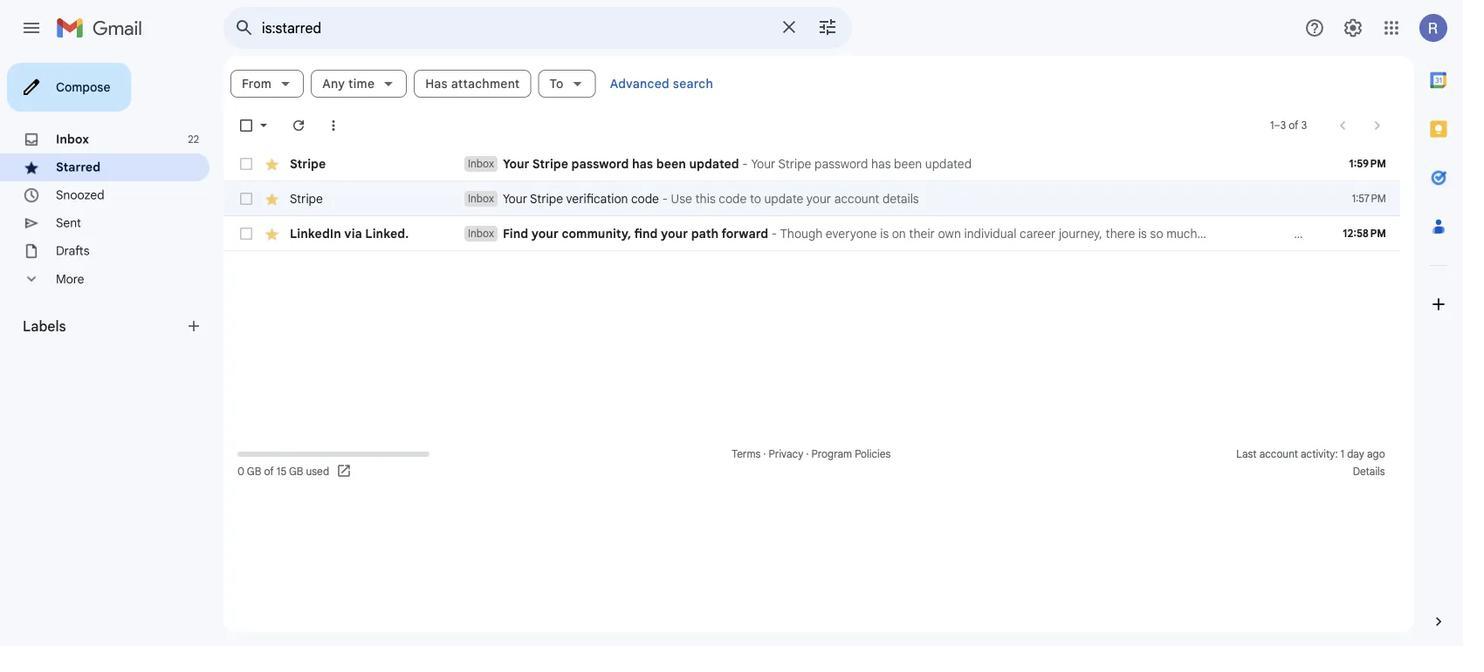 Task type: locate. For each thing, give the bounding box(es) containing it.
update
[[764, 191, 803, 206]]

Search mail text field
[[262, 19, 768, 37]]

been up "details" at the top
[[894, 156, 922, 172]]

47 ͏ from the left
[[1350, 226, 1353, 241]]

57 ͏ from the left
[[1382, 226, 1385, 241]]

1 horizontal spatial password
[[814, 156, 868, 172]]

is left on
[[880, 226, 889, 241]]

0 horizontal spatial password
[[571, 156, 629, 172]]

use
[[671, 191, 692, 206]]

settings image
[[1343, 17, 1364, 38]]

20 ͏ from the left
[[1266, 226, 1269, 241]]

code left to
[[719, 191, 747, 206]]

terms
[[732, 448, 761, 461]]

‌
[[975, 156, 975, 172], [978, 156, 978, 172], [981, 156, 981, 172], [984, 156, 984, 172], [987, 156, 987, 172], [990, 156, 990, 172], [994, 156, 994, 172], [997, 156, 997, 172], [1000, 156, 1000, 172], [1003, 156, 1003, 172], [1006, 156, 1006, 172], [1009, 156, 1009, 172], [1012, 156, 1012, 172], [1015, 156, 1015, 172], [1019, 156, 1019, 172], [1022, 156, 1022, 172], [1025, 156, 1025, 172], [1028, 156, 1028, 172], [1031, 156, 1031, 172], [1034, 156, 1034, 172], [1037, 156, 1037, 172], [1041, 156, 1041, 172], [1044, 156, 1044, 172], [1047, 156, 1047, 172], [1050, 156, 1050, 172], [1053, 156, 1053, 172], [1056, 156, 1056, 172], [1059, 156, 1059, 172], [1062, 156, 1062, 172], [1066, 156, 1066, 172], [1069, 156, 1069, 172], [1072, 156, 1072, 172], [1075, 156, 1075, 172], [1078, 156, 1078, 172], [1081, 156, 1081, 172], [1084, 156, 1084, 172], [1087, 156, 1087, 172], [1091, 156, 1091, 172], [1094, 156, 1094, 172], [1097, 156, 1097, 172], [1100, 156, 1100, 172], [1103, 156, 1103, 172], [1106, 156, 1106, 172], [1109, 156, 1109, 172], [1112, 156, 1112, 172], [1116, 156, 1116, 172], [1119, 156, 1119, 172], [1122, 156, 1122, 172], [1125, 156, 1125, 172], [1128, 156, 1128, 172], [1131, 156, 1131, 172], [1134, 156, 1134, 172], [1137, 156, 1138, 172], [1141, 156, 1141, 172], [1144, 156, 1144, 172], [1147, 156, 1147, 172], [1150, 156, 1150, 172], [1153, 156, 1153, 172], [1156, 156, 1156, 172], [1159, 156, 1159, 172], [1163, 156, 1163, 172], [1166, 156, 1166, 172], [1169, 156, 1169, 172], [1172, 156, 1172, 172], [1175, 156, 1175, 172], [1178, 156, 1178, 172], [1181, 156, 1181, 172], [1184, 156, 1184, 172], [1188, 156, 1188, 172], [1191, 156, 1191, 172], [1194, 156, 1194, 172], [1197, 156, 1197, 172], [1200, 156, 1200, 172], [1203, 156, 1203, 172], [1206, 156, 1206, 172], [1209, 156, 1209, 172], [1213, 156, 1213, 172], [1216, 156, 1216, 172], [1219, 156, 1219, 172], [1222, 156, 1222, 172], [1225, 156, 1225, 172], [1228, 156, 1228, 172], [922, 191, 922, 206], [925, 191, 925, 206], [928, 191, 928, 206], [931, 191, 931, 206], [935, 191, 935, 206], [938, 191, 938, 206], [941, 191, 941, 206], [944, 191, 944, 206], [947, 191, 947, 206], [950, 191, 950, 206], [953, 191, 953, 206], [956, 191, 956, 206], [960, 191, 960, 206], [963, 191, 963, 206], [966, 191, 966, 206], [969, 191, 969, 206], [972, 191, 972, 206], [975, 191, 975, 206], [978, 191, 978, 206], [982, 191, 982, 206], [985, 191, 985, 206], [988, 191, 988, 206], [991, 191, 991, 206], [994, 191, 994, 206], [997, 191, 997, 206], [1000, 191, 1000, 206], [1003, 191, 1003, 206], [1007, 191, 1007, 206], [1010, 191, 1010, 206], [1013, 191, 1013, 206], [1016, 191, 1016, 206], [1019, 191, 1019, 206], [1022, 191, 1022, 206], [1025, 191, 1025, 206], [1028, 191, 1028, 206], [1032, 191, 1032, 206], [1035, 191, 1035, 206], [1038, 191, 1038, 206], [1041, 191, 1041, 206], [1044, 191, 1044, 206], [1047, 191, 1047, 206], [1050, 191, 1050, 206], [1053, 191, 1053, 206], [1057, 191, 1057, 206], [1060, 191, 1060, 206], [1063, 191, 1063, 206], [1066, 191, 1066, 206], [1069, 191, 1069, 206], [1072, 191, 1072, 206], [1075, 191, 1075, 206], [1078, 191, 1078, 206], [1082, 191, 1082, 206], [1085, 191, 1085, 206], [1088, 191, 1088, 206], [1091, 191, 1091, 206], [1094, 191, 1094, 206], [1097, 191, 1097, 206], [1100, 191, 1100, 206], [1104, 191, 1104, 206], [1107, 191, 1107, 206], [1110, 191, 1110, 206], [1113, 191, 1113, 206], [1116, 191, 1116, 206], [1119, 191, 1119, 206], [1122, 191, 1122, 206], [1125, 191, 1125, 206], [1129, 191, 1129, 206], [1132, 191, 1132, 206], [1135, 191, 1135, 206], [1138, 191, 1138, 206], [1141, 191, 1141, 206], [1144, 191, 1144, 206], [1147, 191, 1147, 206], [1150, 191, 1150, 206], [1154, 191, 1154, 206], [1157, 191, 1157, 206], [1160, 191, 1160, 206], [1163, 191, 1163, 206]]

1 horizontal spatial is
[[1138, 226, 1147, 241]]

row up though
[[223, 182, 1400, 216]]

last account activity: 1 day ago details
[[1236, 448, 1385, 479]]

of
[[264, 466, 274, 479]]

code
[[631, 191, 659, 206], [719, 191, 747, 206]]

1 horizontal spatial been
[[894, 156, 922, 172]]

35 ͏ from the left
[[1313, 226, 1316, 241]]

None checkbox
[[237, 117, 255, 134], [237, 225, 255, 243], [237, 117, 255, 134], [237, 225, 255, 243]]

44 ͏ from the left
[[1341, 226, 1344, 241]]

updated up this
[[689, 156, 739, 172]]

is left so
[[1138, 226, 1147, 241]]

·
[[763, 448, 766, 461], [806, 448, 809, 461]]

code up "find"
[[631, 191, 659, 206]]

1 horizontal spatial updated
[[925, 156, 972, 172]]

͏
[[1206, 226, 1209, 241], [1209, 226, 1213, 241], [1213, 226, 1216, 241], [1216, 226, 1219, 241], [1219, 226, 1222, 241], [1222, 226, 1225, 241], [1225, 226, 1228, 241], [1228, 226, 1231, 241], [1231, 226, 1234, 241], [1234, 226, 1238, 241], [1238, 226, 1241, 241], [1241, 226, 1244, 241], [1244, 226, 1247, 241], [1247, 226, 1250, 241], [1250, 226, 1253, 241], [1253, 226, 1256, 241], [1256, 226, 1260, 241], [1260, 226, 1263, 241], [1263, 226, 1266, 241], [1266, 226, 1269, 241], [1269, 226, 1272, 241], [1272, 226, 1275, 241], [1275, 226, 1278, 241], [1278, 226, 1281, 241], [1281, 226, 1285, 241], [1285, 226, 1288, 241], [1288, 226, 1291, 241], [1291, 226, 1294, 241], [1294, 226, 1297, 241], [1297, 226, 1300, 241], [1300, 226, 1303, 241], [1303, 226, 1306, 241], [1306, 226, 1310, 241], [1310, 226, 1313, 241], [1313, 226, 1316, 241], [1316, 226, 1319, 241], [1319, 226, 1322, 241], [1322, 226, 1325, 241], [1325, 226, 1328, 241], [1328, 226, 1331, 241], [1331, 226, 1335, 241], [1335, 226, 1338, 241], [1338, 226, 1341, 241], [1341, 226, 1344, 241], [1344, 226, 1347, 241], [1347, 226, 1350, 241], [1350, 226, 1353, 241], [1353, 226, 1357, 241], [1356, 226, 1360, 241], [1360, 226, 1363, 241], [1363, 226, 1366, 241], [1366, 226, 1369, 241], [1369, 226, 1372, 241], [1372, 226, 1375, 241], [1375, 226, 1378, 241], [1378, 226, 1382, 241], [1382, 226, 1385, 241], [1385, 226, 1388, 241], [1388, 226, 1391, 241], [1391, 226, 1394, 241], [1394, 226, 1397, 241], [1397, 226, 1400, 241]]

None search field
[[223, 7, 852, 49]]

42 ͏ from the left
[[1335, 226, 1338, 241]]

1 · from the left
[[763, 448, 766, 461]]

1 gb from the left
[[247, 466, 261, 479]]

been up use
[[656, 156, 686, 172]]

53 ͏ from the left
[[1369, 226, 1372, 241]]

last
[[1236, 448, 1257, 461]]

inbox
[[56, 132, 89, 147], [468, 158, 494, 171], [468, 192, 494, 206], [468, 227, 494, 240]]

updated up own in the right of the page
[[925, 156, 972, 172]]

2 code from the left
[[719, 191, 747, 206]]

1 been from the left
[[656, 156, 686, 172]]

compose
[[56, 79, 110, 95]]

0 horizontal spatial ·
[[763, 448, 766, 461]]

1 horizontal spatial ·
[[806, 448, 809, 461]]

55 ͏ from the left
[[1375, 226, 1378, 241]]

day
[[1347, 448, 1364, 461]]

33 ͏ from the left
[[1306, 226, 1310, 241]]

22 ͏ from the left
[[1272, 226, 1275, 241]]

16 ͏ from the left
[[1253, 226, 1256, 241]]

23 ͏ from the left
[[1275, 226, 1278, 241]]

0 horizontal spatial has
[[632, 156, 653, 172]]

- left though
[[772, 226, 777, 241]]

community,
[[562, 226, 631, 241]]

forward
[[722, 226, 768, 241]]

49 ͏ from the left
[[1356, 226, 1360, 241]]

1:57 pm
[[1352, 192, 1386, 206]]

been
[[656, 156, 686, 172], [894, 156, 922, 172]]

1 has from the left
[[632, 156, 653, 172]]

inbox inside inbox your stripe password has been updated - your stripe password has been updated ‌ ‌ ‌ ‌ ‌ ‌ ‌ ‌ ‌ ‌ ‌ ‌ ‌ ‌ ‌ ‌ ‌ ‌ ‌ ‌ ‌ ‌ ‌ ‌ ‌ ‌ ‌ ‌ ‌ ‌ ‌ ‌ ‌ ‌ ‌ ‌ ‌ ‌ ‌ ‌ ‌ ‌ ‌ ‌ ‌ ‌ ‌ ‌ ‌ ‌ ‌ ‌ ‌ ‌ ‌ ‌ ‌ ‌ ‌ ‌ ‌ ‌ ‌ ‌ ‌ ‌ ‌ ‌ ‌ ‌ ‌ ‌ ‌ ‌ ‌ ‌ ‌ ‌ ‌ ‌ ‌ ‌
[[468, 158, 494, 171]]

though
[[780, 226, 823, 241]]

1 vertical spatial -
[[662, 191, 668, 206]]

1 horizontal spatial code
[[719, 191, 747, 206]]

0 horizontal spatial your
[[531, 226, 559, 241]]

password up verification
[[571, 156, 629, 172]]

program
[[811, 448, 852, 461]]

stripe up update
[[778, 156, 811, 172]]

1 horizontal spatial account
[[1259, 448, 1298, 461]]

your
[[503, 156, 529, 172], [751, 156, 776, 172], [503, 191, 527, 206]]

3 row from the top
[[223, 216, 1400, 251]]

13 ͏ from the left
[[1244, 226, 1247, 241]]

account
[[834, 191, 879, 206], [1259, 448, 1298, 461]]

inbox inside inbox your stripe verification code - use this code to update your account details ‌ ‌ ‌ ‌ ‌ ‌ ‌ ‌ ‌ ‌ ‌ ‌ ‌ ‌ ‌ ‌ ‌ ‌ ‌ ‌ ‌ ‌ ‌ ‌ ‌ ‌ ‌ ‌ ‌ ‌ ‌ ‌ ‌ ‌ ‌ ‌ ‌ ‌ ‌ ‌ ‌ ‌ ‌ ‌ ‌ ‌ ‌ ‌ ‌ ‌ ‌ ‌ ‌ ‌ ‌ ‌ ‌ ‌ ‌ ‌ ‌ ‌ ‌ ‌ ‌ ‌ ‌ ‌ ‌ ‌ ‌ ‌ ‌ ‌ ‌ ‌ ‌ ‌
[[468, 192, 494, 206]]

individual
[[964, 226, 1016, 241]]

0 vertical spatial account
[[834, 191, 879, 206]]

to
[[549, 76, 564, 91]]

stripe left verification
[[530, 191, 563, 206]]

labels
[[23, 318, 66, 335]]

36 ͏ from the left
[[1316, 226, 1319, 241]]

linkedin
[[290, 226, 341, 241]]

your right update
[[806, 191, 831, 206]]

updated
[[689, 156, 739, 172], [925, 156, 972, 172]]

60 ͏ from the left
[[1391, 226, 1394, 241]]

stripe
[[290, 156, 326, 172], [532, 156, 568, 172], [778, 156, 811, 172], [290, 191, 323, 206], [530, 191, 563, 206]]

0 horizontal spatial gb
[[247, 466, 261, 479]]

refresh image
[[290, 117, 307, 134]]

sent link
[[56, 216, 81, 231]]

25 ͏ from the left
[[1281, 226, 1285, 241]]

this
[[695, 191, 716, 206]]

29 ͏ from the left
[[1294, 226, 1297, 241]]

find
[[634, 226, 658, 241]]

9 ͏ from the left
[[1231, 226, 1234, 241]]

10 ͏ from the left
[[1234, 226, 1238, 241]]

to button
[[538, 70, 596, 98]]

- up forward
[[742, 156, 748, 172]]

account up the everyone
[[834, 191, 879, 206]]

18 ͏ from the left
[[1260, 226, 1263, 241]]

0 horizontal spatial code
[[631, 191, 659, 206]]

password
[[571, 156, 629, 172], [814, 156, 868, 172]]

50 ͏ from the left
[[1360, 226, 1363, 241]]

terms · privacy · program policies
[[732, 448, 891, 461]]

drafts
[[56, 244, 90, 259]]

0 horizontal spatial account
[[834, 191, 879, 206]]

1 vertical spatial account
[[1259, 448, 1298, 461]]

62 ͏ from the left
[[1397, 226, 1400, 241]]

0 horizontal spatial -
[[662, 191, 668, 206]]

1 horizontal spatial has
[[871, 156, 891, 172]]

snoozed link
[[56, 188, 104, 203]]

advanced search options image
[[810, 10, 845, 45]]

your right find
[[531, 226, 559, 241]]

0 horizontal spatial been
[[656, 156, 686, 172]]

37 ͏ from the left
[[1319, 226, 1322, 241]]

1 updated from the left
[[689, 156, 739, 172]]

0 horizontal spatial is
[[880, 226, 889, 241]]

59 ͏ from the left
[[1388, 226, 1391, 241]]

32 ͏ from the left
[[1303, 226, 1306, 241]]

search
[[673, 76, 713, 91]]

39 ͏ from the left
[[1325, 226, 1328, 241]]

row down inbox your stripe verification code - use this code to update your account details ‌ ‌ ‌ ‌ ‌ ‌ ‌ ‌ ‌ ‌ ‌ ‌ ‌ ‌ ‌ ‌ ‌ ‌ ‌ ‌ ‌ ‌ ‌ ‌ ‌ ‌ ‌ ‌ ‌ ‌ ‌ ‌ ‌ ‌ ‌ ‌ ‌ ‌ ‌ ‌ ‌ ‌ ‌ ‌ ‌ ‌ ‌ ‌ ‌ ‌ ‌ ‌ ‌ ‌ ‌ ‌ ‌ ‌ ‌ ‌ ‌ ‌ ‌ ‌ ‌ ‌ ‌ ‌ ‌ ‌ ‌ ‌ ‌ ‌ ‌ ‌ ‌ ‌
[[223, 216, 1400, 251]]

0 horizontal spatial updated
[[689, 156, 739, 172]]

gb
[[247, 466, 261, 479], [289, 466, 303, 479]]

gb right 0
[[247, 466, 261, 479]]

46 ͏ from the left
[[1347, 226, 1350, 241]]

inbox for inbox your stripe password has been updated - your stripe password has been updated ‌ ‌ ‌ ‌ ‌ ‌ ‌ ‌ ‌ ‌ ‌ ‌ ‌ ‌ ‌ ‌ ‌ ‌ ‌ ‌ ‌ ‌ ‌ ‌ ‌ ‌ ‌ ‌ ‌ ‌ ‌ ‌ ‌ ‌ ‌ ‌ ‌ ‌ ‌ ‌ ‌ ‌ ‌ ‌ ‌ ‌ ‌ ‌ ‌ ‌ ‌ ‌ ‌ ‌ ‌ ‌ ‌ ‌ ‌ ‌ ‌ ‌ ‌ ‌ ‌ ‌ ‌ ‌ ‌ ‌ ‌ ‌ ‌ ‌ ‌ ‌ ‌ ‌ ‌ ‌ ‌ ‌
[[468, 158, 494, 171]]

0 vertical spatial -
[[742, 156, 748, 172]]

any time button
[[311, 70, 407, 98]]

- left use
[[662, 191, 668, 206]]

own
[[938, 226, 961, 241]]

your
[[806, 191, 831, 206], [531, 226, 559, 241], [661, 226, 688, 241]]

has up "details" at the top
[[871, 156, 891, 172]]

6 ͏ from the left
[[1222, 226, 1225, 241]]

14 ͏ from the left
[[1247, 226, 1250, 241]]

inbox your stripe password has been updated - your stripe password has been updated ‌ ‌ ‌ ‌ ‌ ‌ ‌ ‌ ‌ ‌ ‌ ‌ ‌ ‌ ‌ ‌ ‌ ‌ ‌ ‌ ‌ ‌ ‌ ‌ ‌ ‌ ‌ ‌ ‌ ‌ ‌ ‌ ‌ ‌ ‌ ‌ ‌ ‌ ‌ ‌ ‌ ‌ ‌ ‌ ‌ ‌ ‌ ‌ ‌ ‌ ‌ ‌ ‌ ‌ ‌ ‌ ‌ ‌ ‌ ‌ ‌ ‌ ‌ ‌ ‌ ‌ ‌ ‌ ‌ ‌ ‌ ‌ ‌ ‌ ‌ ‌ ‌ ‌ ‌ ‌ ‌ ‌
[[468, 156, 1228, 172]]

has up "find"
[[632, 156, 653, 172]]

snoozed
[[56, 188, 104, 203]]

account right last
[[1259, 448, 1298, 461]]

inbox inside labels navigation
[[56, 132, 89, 147]]

None checkbox
[[237, 155, 255, 173], [237, 190, 255, 208], [237, 155, 255, 173], [237, 190, 255, 208]]

tab list
[[1414, 56, 1463, 584]]

row containing linkedin via linked.
[[223, 216, 1400, 251]]

from button
[[230, 70, 304, 98]]

labels navigation
[[0, 56, 223, 647]]

17 ͏ from the left
[[1256, 226, 1260, 241]]

28 ͏ from the left
[[1291, 226, 1294, 241]]

1 horizontal spatial gb
[[289, 466, 303, 479]]

row
[[223, 147, 1400, 182], [223, 182, 1400, 216], [223, 216, 1400, 251]]

inbox inside inbox find your community, find your path forward - though everyone is on their own individual career journey, there is so much… ͏ ͏ ͏ ͏ ͏ ͏ ͏ ͏ ͏ ͏ ͏ ͏ ͏ ͏ ͏ ͏ ͏ ͏ ͏ ͏ ͏ ͏ ͏ ͏ ͏ ͏ ͏ ͏ ͏ ͏ ͏ ͏ ͏ ͏ ͏ ͏ ͏ ͏ ͏ ͏ ͏ ͏ ͏ ͏ ͏ ͏ ͏ ͏ ͏ ͏ ͏ ͏ ͏ ͏ ͏ ͏ ͏ ͏ ͏ ͏ ͏ ͏
[[468, 227, 494, 240]]

their
[[909, 226, 935, 241]]

22
[[188, 133, 199, 146]]

0 gb of 15 gb used
[[237, 466, 329, 479]]

2 gb from the left
[[289, 466, 303, 479]]

linkedin via linked.
[[290, 226, 409, 241]]

privacy link
[[769, 448, 803, 461]]

2 vertical spatial -
[[772, 226, 777, 241]]

15
[[277, 466, 286, 479]]

follow link to manage storage image
[[336, 464, 354, 481]]

your right "find"
[[661, 226, 688, 241]]

path
[[691, 226, 719, 241]]

-
[[742, 156, 748, 172], [662, 191, 668, 206], [772, 226, 777, 241]]

0
[[237, 466, 244, 479]]

terms link
[[732, 448, 761, 461]]

has
[[632, 156, 653, 172], [871, 156, 891, 172]]

program policies link
[[811, 448, 891, 461]]

· right privacy link
[[806, 448, 809, 461]]

row up inbox your stripe verification code - use this code to update your account details ‌ ‌ ‌ ‌ ‌ ‌ ‌ ‌ ‌ ‌ ‌ ‌ ‌ ‌ ‌ ‌ ‌ ‌ ‌ ‌ ‌ ‌ ‌ ‌ ‌ ‌ ‌ ‌ ‌ ‌ ‌ ‌ ‌ ‌ ‌ ‌ ‌ ‌ ‌ ‌ ‌ ‌ ‌ ‌ ‌ ‌ ‌ ‌ ‌ ‌ ‌ ‌ ‌ ‌ ‌ ‌ ‌ ‌ ‌ ‌ ‌ ‌ ‌ ‌ ‌ ‌ ‌ ‌ ‌ ‌ ‌ ‌ ‌ ‌ ‌ ‌ ‌ ‌
[[223, 147, 1400, 182]]

account inside row
[[834, 191, 879, 206]]

8 ͏ from the left
[[1228, 226, 1231, 241]]

any
[[322, 76, 345, 91]]

time
[[348, 76, 375, 91]]

· right terms link
[[763, 448, 766, 461]]

gb right 15
[[289, 466, 303, 479]]

footer
[[223, 446, 1400, 481]]

2 been from the left
[[894, 156, 922, 172]]

password up inbox your stripe verification code - use this code to update your account details ‌ ‌ ‌ ‌ ‌ ‌ ‌ ‌ ‌ ‌ ‌ ‌ ‌ ‌ ‌ ‌ ‌ ‌ ‌ ‌ ‌ ‌ ‌ ‌ ‌ ‌ ‌ ‌ ‌ ‌ ‌ ‌ ‌ ‌ ‌ ‌ ‌ ‌ ‌ ‌ ‌ ‌ ‌ ‌ ‌ ‌ ‌ ‌ ‌ ‌ ‌ ‌ ‌ ‌ ‌ ‌ ‌ ‌ ‌ ‌ ‌ ‌ ‌ ‌ ‌ ‌ ‌ ‌ ‌ ‌ ‌ ‌ ‌ ‌ ‌ ‌ ‌ ‌
[[814, 156, 868, 172]]

is
[[880, 226, 889, 241], [1138, 226, 1147, 241]]

there
[[1106, 226, 1135, 241]]



Task type: vqa. For each thing, say whether or not it's contained in the screenshot.
Compose button
yes



Task type: describe. For each thing, give the bounding box(es) containing it.
has
[[425, 76, 448, 91]]

1 code from the left
[[631, 191, 659, 206]]

to
[[750, 191, 761, 206]]

your for your stripe password has been updated
[[503, 156, 529, 172]]

inbox for inbox
[[56, 132, 89, 147]]

inbox link
[[56, 132, 89, 147]]

starred
[[56, 160, 100, 175]]

1
[[1340, 448, 1344, 461]]

15 ͏ from the left
[[1250, 226, 1253, 241]]

1 password from the left
[[571, 156, 629, 172]]

has attachment button
[[414, 70, 531, 98]]

journey,
[[1059, 226, 1102, 241]]

51 ͏ from the left
[[1363, 226, 1366, 241]]

stripe down refresh icon
[[290, 156, 326, 172]]

career
[[1020, 226, 1056, 241]]

inbox for inbox your stripe verification code - use this code to update your account details ‌ ‌ ‌ ‌ ‌ ‌ ‌ ‌ ‌ ‌ ‌ ‌ ‌ ‌ ‌ ‌ ‌ ‌ ‌ ‌ ‌ ‌ ‌ ‌ ‌ ‌ ‌ ‌ ‌ ‌ ‌ ‌ ‌ ‌ ‌ ‌ ‌ ‌ ‌ ‌ ‌ ‌ ‌ ‌ ‌ ‌ ‌ ‌ ‌ ‌ ‌ ‌ ‌ ‌ ‌ ‌ ‌ ‌ ‌ ‌ ‌ ‌ ‌ ‌ ‌ ‌ ‌ ‌ ‌ ‌ ‌ ‌ ‌ ‌ ‌ ‌ ‌ ‌
[[468, 192, 494, 206]]

34 ͏ from the left
[[1310, 226, 1313, 241]]

56 ͏ from the left
[[1378, 226, 1382, 241]]

5 ͏ from the left
[[1219, 226, 1222, 241]]

1 horizontal spatial -
[[742, 156, 748, 172]]

12:58 pm
[[1343, 227, 1386, 240]]

stripe up linkedin
[[290, 191, 323, 206]]

starred link
[[56, 160, 100, 175]]

attachment
[[451, 76, 520, 91]]

2 ͏ from the left
[[1209, 226, 1213, 241]]

clear search image
[[772, 10, 807, 45]]

main menu image
[[21, 17, 42, 38]]

1 horizontal spatial your
[[661, 226, 688, 241]]

your for your stripe verification code
[[503, 191, 527, 206]]

more
[[56, 272, 84, 287]]

inbox your stripe verification code - use this code to update your account details ‌ ‌ ‌ ‌ ‌ ‌ ‌ ‌ ‌ ‌ ‌ ‌ ‌ ‌ ‌ ‌ ‌ ‌ ‌ ‌ ‌ ‌ ‌ ‌ ‌ ‌ ‌ ‌ ‌ ‌ ‌ ‌ ‌ ‌ ‌ ‌ ‌ ‌ ‌ ‌ ‌ ‌ ‌ ‌ ‌ ‌ ‌ ‌ ‌ ‌ ‌ ‌ ‌ ‌ ‌ ‌ ‌ ‌ ‌ ‌ ‌ ‌ ‌ ‌ ‌ ‌ ‌ ‌ ‌ ‌ ‌ ‌ ‌ ‌ ‌ ‌ ‌ ‌
[[468, 191, 1163, 206]]

so
[[1150, 226, 1163, 241]]

inbox find your community, find your path forward - though everyone is on their own individual career journey, there is so much… ͏ ͏ ͏ ͏ ͏ ͏ ͏ ͏ ͏ ͏ ͏ ͏ ͏ ͏ ͏ ͏ ͏ ͏ ͏ ͏ ͏ ͏ ͏ ͏ ͏ ͏ ͏ ͏ ͏ ͏ ͏ ͏ ͏ ͏ ͏ ͏ ͏ ͏ ͏ ͏ ͏ ͏ ͏ ͏ ͏ ͏ ͏ ͏ ͏ ͏ ͏ ͏ ͏ ͏ ͏ ͏ ͏ ͏ ͏ ͏ ͏ ͏
[[468, 226, 1400, 241]]

account inside last account activity: 1 day ago details
[[1259, 448, 1298, 461]]

2 horizontal spatial your
[[806, 191, 831, 206]]

58 ͏ from the left
[[1385, 226, 1388, 241]]

any time
[[322, 76, 375, 91]]

advanced search button
[[603, 68, 720, 100]]

activity:
[[1301, 448, 1338, 461]]

2 password from the left
[[814, 156, 868, 172]]

details
[[1353, 466, 1385, 479]]

used
[[306, 466, 329, 479]]

1 is from the left
[[880, 226, 889, 241]]

2 · from the left
[[806, 448, 809, 461]]

1 ͏ from the left
[[1206, 226, 1209, 241]]

48 ͏ from the left
[[1353, 226, 1357, 241]]

support image
[[1304, 17, 1325, 38]]

privacy
[[769, 448, 803, 461]]

30 ͏ from the left
[[1297, 226, 1300, 241]]

2 horizontal spatial -
[[772, 226, 777, 241]]

2 is from the left
[[1138, 226, 1147, 241]]

19 ͏ from the left
[[1263, 226, 1266, 241]]

21 ͏ from the left
[[1269, 226, 1272, 241]]

find
[[503, 226, 528, 241]]

policies
[[855, 448, 891, 461]]

more button
[[0, 265, 210, 293]]

12 ͏ from the left
[[1241, 226, 1244, 241]]

advanced search
[[610, 76, 713, 91]]

1 row from the top
[[223, 147, 1400, 182]]

26 ͏ from the left
[[1285, 226, 1288, 241]]

from
[[242, 76, 272, 91]]

41 ͏ from the left
[[1331, 226, 1335, 241]]

27 ͏ from the left
[[1288, 226, 1291, 241]]

31 ͏ from the left
[[1300, 226, 1303, 241]]

11 ͏ from the left
[[1238, 226, 1241, 241]]

compose button
[[7, 63, 131, 112]]

gmail image
[[56, 10, 151, 45]]

stripe up verification
[[532, 156, 568, 172]]

details
[[882, 191, 919, 206]]

4 ͏ from the left
[[1216, 226, 1219, 241]]

2 has from the left
[[871, 156, 891, 172]]

sent
[[56, 216, 81, 231]]

via
[[344, 226, 362, 241]]

more image
[[325, 117, 342, 134]]

43 ͏ from the left
[[1338, 226, 1341, 241]]

on
[[892, 226, 906, 241]]

24 ͏ from the left
[[1278, 226, 1281, 241]]

52 ͏ from the left
[[1366, 226, 1369, 241]]

linked.
[[365, 226, 409, 241]]

40 ͏ from the left
[[1328, 226, 1331, 241]]

advanced
[[610, 76, 670, 91]]

verification
[[566, 191, 628, 206]]

45 ͏ from the left
[[1344, 226, 1347, 241]]

38 ͏ from the left
[[1322, 226, 1325, 241]]

2 row from the top
[[223, 182, 1400, 216]]

3 ͏ from the left
[[1213, 226, 1216, 241]]

details link
[[1353, 466, 1385, 479]]

labels heading
[[23, 318, 185, 335]]

drafts link
[[56, 244, 90, 259]]

61 ͏ from the left
[[1394, 226, 1397, 241]]

7 ͏ from the left
[[1225, 226, 1228, 241]]

54 ͏ from the left
[[1372, 226, 1375, 241]]

inbox for inbox find your community, find your path forward - though everyone is on their own individual career journey, there is so much… ͏ ͏ ͏ ͏ ͏ ͏ ͏ ͏ ͏ ͏ ͏ ͏ ͏ ͏ ͏ ͏ ͏ ͏ ͏ ͏ ͏ ͏ ͏ ͏ ͏ ͏ ͏ ͏ ͏ ͏ ͏ ͏ ͏ ͏ ͏ ͏ ͏ ͏ ͏ ͏ ͏ ͏ ͏ ͏ ͏ ͏ ͏ ͏ ͏ ͏ ͏ ͏ ͏ ͏ ͏ ͏ ͏ ͏ ͏ ͏ ͏ ͏
[[468, 227, 494, 240]]

everyone
[[826, 226, 877, 241]]

footer containing terms
[[223, 446, 1400, 481]]

search mail image
[[229, 12, 260, 44]]

has attachment
[[425, 76, 520, 91]]

much…
[[1166, 226, 1206, 241]]

1:59 pm
[[1349, 158, 1386, 171]]

2 updated from the left
[[925, 156, 972, 172]]

ago
[[1367, 448, 1385, 461]]



